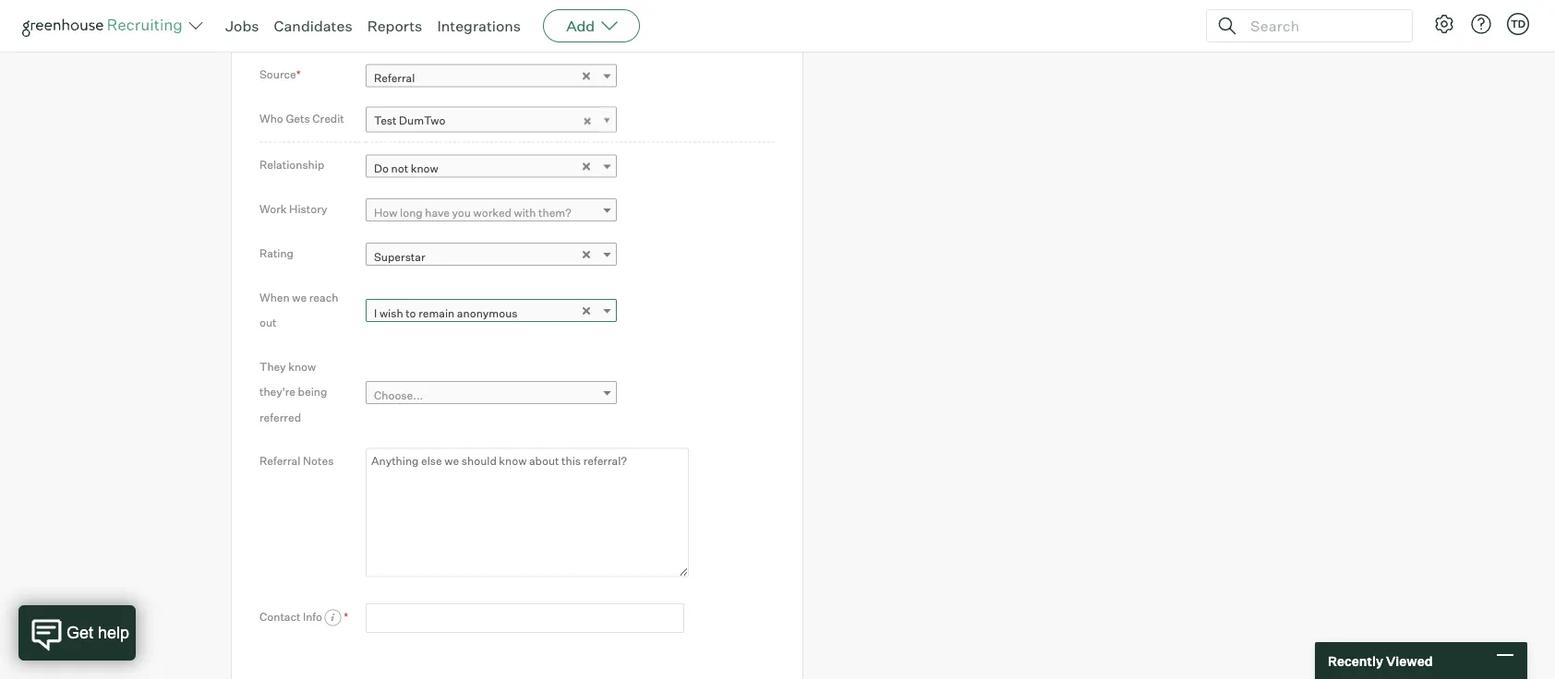 Task type: locate. For each thing, give the bounding box(es) containing it.
do
[[374, 161, 389, 175]]

recently
[[1328, 653, 1384, 669]]

google
[[472, 21, 515, 37]]

0 horizontal spatial *
[[296, 68, 301, 81]]

worked
[[473, 206, 512, 219]]

test dumtwo link
[[366, 107, 617, 134]]

cover letter
[[260, 23, 320, 37]]

reports link
[[367, 17, 423, 35]]

0 horizontal spatial know
[[288, 360, 316, 373]]

who gets credit
[[260, 112, 344, 125]]

attach
[[366, 21, 406, 37]]

add
[[566, 17, 595, 35]]

1 vertical spatial referral
[[260, 454, 301, 468]]

referral
[[374, 71, 415, 85], [260, 454, 301, 468]]

attach dropbox google drive paste
[[366, 21, 591, 37]]

they know they're being referred
[[260, 360, 327, 424]]

viewed
[[1386, 653, 1433, 669]]

add button
[[543, 9, 640, 42]]

work
[[260, 202, 287, 216]]

1 horizontal spatial *
[[344, 610, 348, 624]]

None text field
[[366, 604, 684, 634]]

1 horizontal spatial referral
[[374, 71, 415, 85]]

anonymous
[[457, 306, 518, 320]]

1 vertical spatial *
[[344, 610, 348, 624]]

0 vertical spatial referral
[[374, 71, 415, 85]]

configure image
[[1434, 13, 1456, 35]]

have
[[425, 206, 450, 219]]

google drive link
[[472, 21, 554, 37]]

superstar
[[374, 250, 425, 264]]

referral notes
[[260, 454, 334, 468]]

source *
[[260, 68, 301, 81]]

dropbox
[[413, 21, 465, 37]]

0 horizontal spatial referral
[[260, 454, 301, 468]]

referral for referral notes
[[260, 454, 301, 468]]

letter
[[292, 23, 320, 37]]

know right the not
[[411, 161, 439, 175]]

cover
[[260, 23, 290, 37]]

*
[[296, 68, 301, 81], [344, 610, 348, 624]]

referral left notes
[[260, 454, 301, 468]]

being
[[298, 385, 327, 399]]

superstar link
[[366, 243, 617, 270]]

1 horizontal spatial know
[[411, 161, 439, 175]]

referral up test
[[374, 71, 415, 85]]

td
[[1511, 18, 1526, 30]]

integrations link
[[437, 17, 521, 35]]

credit
[[312, 112, 344, 125]]

0 vertical spatial *
[[296, 68, 301, 81]]

1 vertical spatial know
[[288, 360, 316, 373]]

we
[[292, 290, 307, 304]]

gets
[[286, 112, 310, 125]]

0 vertical spatial know
[[411, 161, 439, 175]]

* up gets
[[296, 68, 301, 81]]

dropbox link
[[413, 21, 469, 37]]

td button
[[1508, 13, 1530, 35]]

with
[[514, 206, 536, 219]]

* right info
[[344, 610, 348, 624]]

know
[[411, 161, 439, 175], [288, 360, 316, 373]]

they're
[[260, 385, 296, 399]]

wish
[[380, 306, 403, 320]]

how
[[374, 206, 398, 219]]

when
[[260, 290, 290, 304]]

info
[[303, 610, 322, 624]]

you
[[452, 206, 471, 219]]

reach
[[309, 290, 338, 304]]

referred
[[260, 410, 301, 424]]

do not know link
[[366, 155, 617, 181]]

know up being
[[288, 360, 316, 373]]



Task type: vqa. For each thing, say whether or not it's contained in the screenshot.
Referral Notes
yes



Task type: describe. For each thing, give the bounding box(es) containing it.
notes
[[303, 454, 334, 468]]

referral link
[[366, 64, 617, 91]]

they
[[260, 360, 286, 373]]

history
[[289, 202, 327, 216]]

how long have you worked with them? link
[[366, 199, 617, 225]]

Referral Notes text field
[[366, 448, 689, 578]]

jobs link
[[225, 17, 259, 35]]

know inside they know they're being referred
[[288, 360, 316, 373]]

to
[[406, 306, 416, 320]]

integrations
[[437, 17, 521, 35]]

source
[[260, 68, 296, 81]]

Search text field
[[1246, 12, 1396, 39]]

them?
[[539, 206, 572, 219]]

how long have you worked with them?
[[374, 206, 572, 219]]

paste link
[[557, 21, 591, 37]]

referral for referral
[[374, 71, 415, 85]]

i wish to remain anonymous
[[374, 306, 518, 320]]

test
[[374, 114, 397, 128]]

out
[[260, 316, 277, 330]]

drive
[[518, 21, 550, 37]]

contact
[[260, 610, 301, 624]]

choose... link
[[366, 381, 617, 408]]

long
[[400, 206, 423, 219]]

greenhouse recruiting image
[[22, 15, 188, 37]]

relationship
[[260, 158, 325, 172]]

jobs
[[225, 17, 259, 35]]

i wish to remain anonymous link
[[366, 299, 617, 326]]

td button
[[1504, 9, 1533, 39]]

test dumtwo
[[374, 114, 446, 128]]

choose...
[[374, 388, 423, 402]]

when we reach out
[[260, 290, 338, 330]]

do not know
[[374, 161, 439, 175]]

reports
[[367, 17, 423, 35]]

not
[[391, 161, 408, 175]]

rating
[[260, 246, 294, 260]]

paste
[[557, 21, 591, 37]]

who
[[260, 112, 283, 125]]

recently viewed
[[1328, 653, 1433, 669]]

contact info
[[260, 610, 325, 624]]

dumtwo
[[399, 114, 446, 128]]

work history
[[260, 202, 327, 216]]

i
[[374, 306, 377, 320]]

remain
[[419, 306, 455, 320]]

attach link
[[366, 21, 410, 37]]

candidates
[[274, 17, 353, 35]]

candidates link
[[274, 17, 353, 35]]



